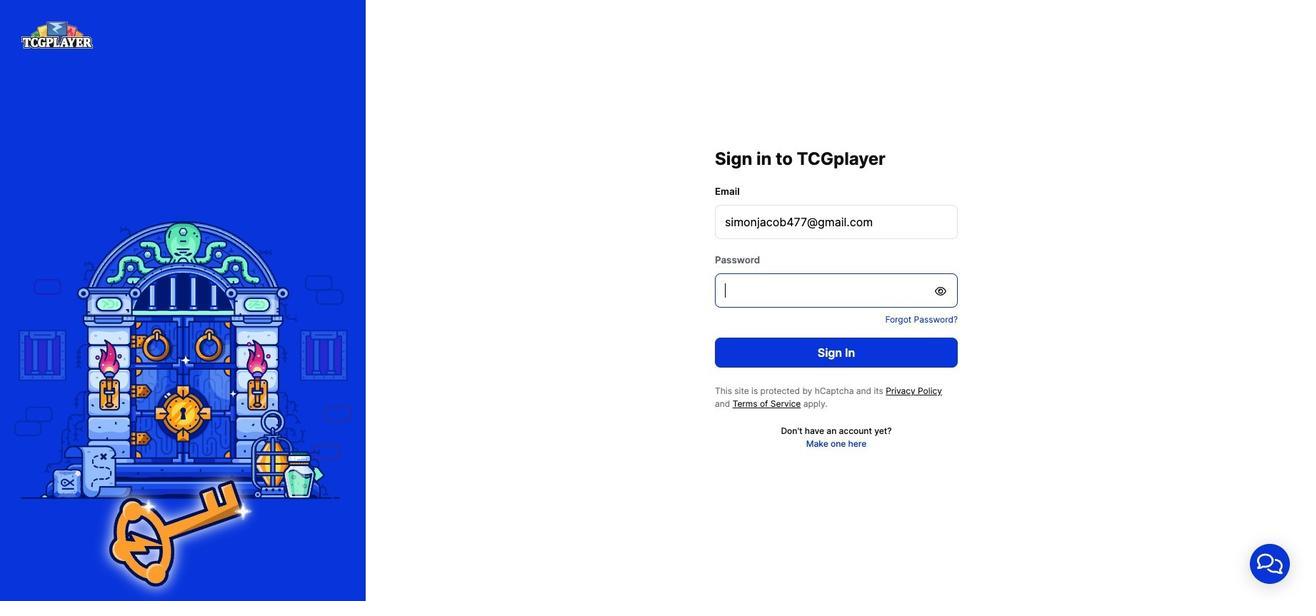 Task type: locate. For each thing, give the bounding box(es) containing it.
Email email field
[[715, 205, 958, 239]]

application
[[1234, 527, 1308, 602]]



Task type: describe. For each thing, give the bounding box(es) containing it.
tcgplayer.com image
[[21, 21, 93, 48]]

hide your password button image
[[936, 287, 948, 297]]

Password password field
[[715, 274, 958, 308]]



Task type: vqa. For each thing, say whether or not it's contained in the screenshot.
first Shop Disney Lorcana: Into the Inklands Singles image from the bottom
no



